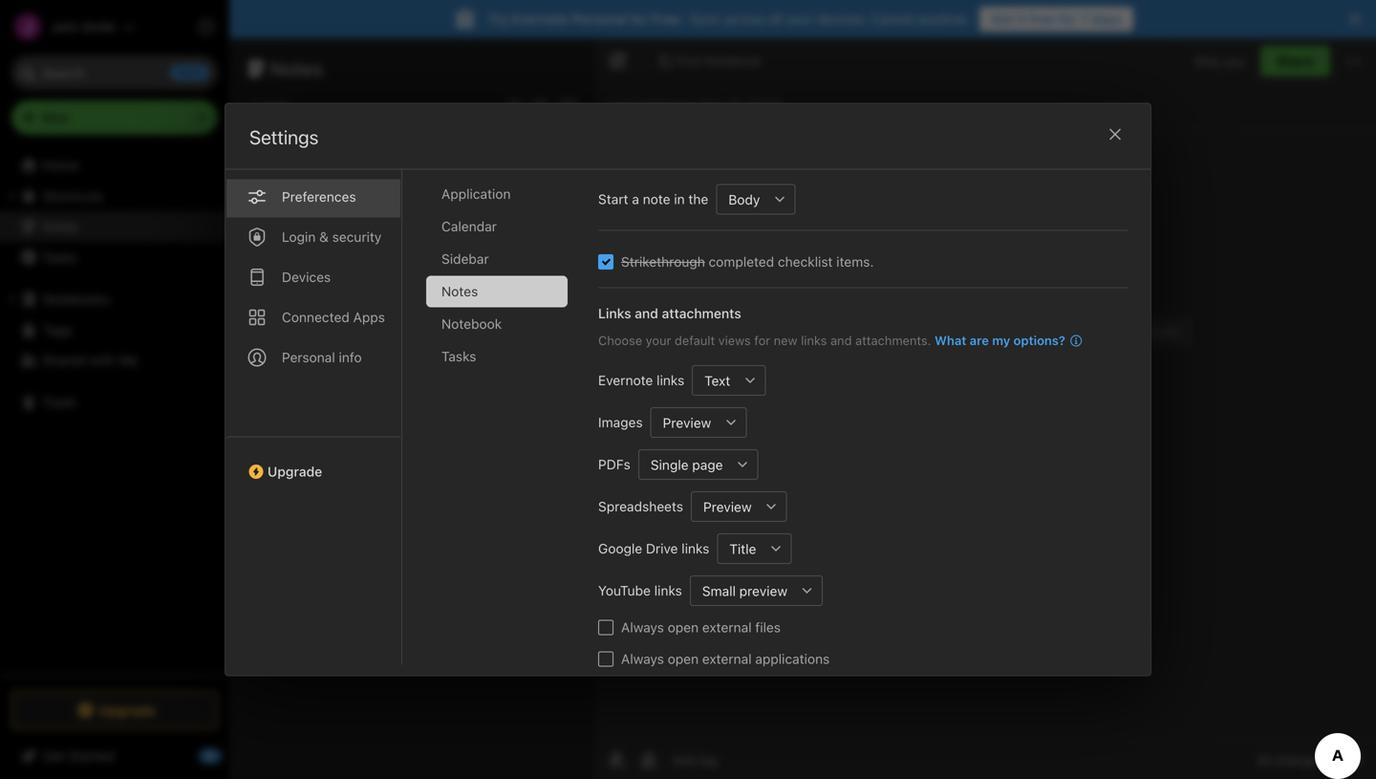 Task type: describe. For each thing, give the bounding box(es) containing it.
home
[[42, 157, 79, 173]]

share button
[[1261, 46, 1331, 76]]

0 vertical spatial and
[[635, 305, 659, 321]]

you
[[1225, 54, 1246, 68]]

changes
[[1275, 753, 1324, 767]]

edited
[[639, 97, 678, 113]]

0 horizontal spatial note
[[262, 98, 290, 114]]

expand notebooks image
[[5, 292, 20, 307]]

try
[[488, 11, 509, 27]]

1 horizontal spatial for
[[755, 333, 771, 347]]

trash link
[[0, 387, 228, 418]]

the
[[689, 191, 709, 207]]

all
[[769, 11, 783, 27]]

info
[[339, 349, 362, 365]]

choose your default views for new links and attachments.
[[598, 333, 932, 347]]

free:
[[652, 11, 684, 27]]

preview button for images
[[651, 407, 716, 438]]

what
[[935, 333, 967, 347]]

only you
[[1195, 54, 1246, 68]]

on
[[681, 97, 697, 113]]

links right drive
[[682, 541, 710, 556]]

completed
[[709, 254, 774, 270]]

it
[[1018, 11, 1026, 27]]

applications
[[756, 651, 830, 667]]

preview for spreadsheets
[[704, 499, 752, 515]]

links and attachments
[[598, 305, 742, 321]]

start a note in the
[[598, 191, 709, 207]]

free
[[1030, 11, 1056, 27]]

options?
[[1014, 333, 1066, 347]]

tasks inside tab
[[442, 348, 476, 364]]

attachments.
[[856, 333, 932, 347]]

first notebook button
[[652, 48, 768, 75]]

open for always open external applications
[[668, 651, 699, 667]]

first notebook
[[676, 54, 761, 68]]

apps
[[353, 309, 385, 325]]

cancel
[[872, 11, 914, 27]]

Choose default view option for Evernote links field
[[692, 365, 766, 396]]

links left "text" button
[[657, 372, 685, 388]]

a few minutes ago
[[254, 208, 353, 221]]

items.
[[837, 254, 874, 270]]

with
[[89, 352, 115, 368]]

upgrade for upgrade popup button to the top
[[268, 464, 322, 479]]

shared with me link
[[0, 345, 228, 376]]

Choose default view option for Spreadsheets field
[[691, 491, 787, 522]]

are
[[970, 333, 989, 347]]

new
[[774, 333, 798, 347]]

settings image
[[195, 15, 218, 38]]

only
[[1195, 54, 1221, 68]]

single
[[651, 457, 689, 472]]

0 vertical spatial a
[[632, 191, 639, 207]]

title
[[730, 541, 757, 557]]

links
[[598, 305, 631, 321]]

0 vertical spatial upgrade button
[[226, 436, 402, 487]]

youtube links
[[598, 583, 682, 598]]

what are my options?
[[935, 333, 1066, 347]]

for for 7
[[1059, 11, 1077, 27]]

last edited on nov 17, 2023
[[609, 97, 780, 113]]

google
[[598, 541, 643, 556]]

all changes saved
[[1257, 753, 1361, 767]]

always for always open external applications
[[621, 651, 664, 667]]

application tab
[[426, 178, 568, 210]]

Choose default view option for YouTube links field
[[690, 575, 823, 606]]

always open external applications
[[621, 651, 830, 667]]

connected apps
[[282, 309, 385, 325]]

small
[[702, 583, 736, 599]]

Always open external applications checkbox
[[598, 651, 614, 667]]

always open external files
[[621, 619, 781, 635]]

text
[[705, 373, 731, 388]]

open for always open external files
[[668, 619, 699, 635]]

title button
[[717, 533, 761, 564]]

1 horizontal spatial evernote
[[598, 372, 653, 388]]

checklist
[[778, 254, 833, 270]]

preview button for spreadsheets
[[691, 491, 757, 522]]

links right the new
[[801, 333, 827, 347]]

sidebar
[[442, 251, 489, 267]]

0 horizontal spatial a
[[254, 208, 261, 221]]

1 horizontal spatial personal
[[572, 11, 627, 27]]

saved
[[1327, 753, 1361, 767]]

tasks button
[[0, 242, 228, 272]]

links down drive
[[655, 583, 682, 598]]

small preview button
[[690, 575, 793, 606]]

tags button
[[0, 315, 228, 345]]

small preview
[[702, 583, 788, 599]]

ago
[[332, 208, 353, 221]]

1 horizontal spatial your
[[786, 11, 813, 27]]

close image
[[1104, 123, 1127, 146]]

1 vertical spatial and
[[831, 333, 852, 347]]

untitled
[[254, 148, 305, 163]]

settings inside tooltip
[[241, 19, 290, 33]]

note window element
[[594, 38, 1377, 779]]

Choose default view option for Google Drive links field
[[717, 533, 792, 564]]

days
[[1092, 11, 1122, 27]]

files
[[756, 619, 781, 635]]

1 vertical spatial note
[[643, 191, 671, 207]]

preferences
[[282, 189, 356, 205]]

devices.
[[817, 11, 868, 27]]

spreadsheets
[[598, 499, 683, 514]]

notebook inside button
[[705, 54, 761, 68]]

application
[[442, 186, 511, 202]]

get it free for 7 days button
[[980, 7, 1134, 32]]

&
[[319, 229, 329, 245]]

views
[[719, 333, 751, 347]]

evernote links
[[598, 372, 685, 388]]

tree containing home
[[0, 150, 229, 674]]

shortcuts
[[43, 188, 103, 204]]

notes link
[[0, 211, 228, 242]]

Note Editor text field
[[594, 130, 1377, 740]]

last
[[609, 97, 635, 113]]

in
[[674, 191, 685, 207]]

notes tab
[[426, 276, 568, 307]]

external for applications
[[702, 651, 752, 667]]

notebook inside tab
[[442, 316, 502, 332]]



Task type: vqa. For each thing, say whether or not it's contained in the screenshot.


Task type: locate. For each thing, give the bounding box(es) containing it.
tasks tab
[[426, 341, 568, 372]]

upgrade button
[[226, 436, 402, 487], [11, 691, 218, 729]]

2 horizontal spatial notes
[[442, 283, 478, 299]]

shortcuts button
[[0, 181, 228, 211]]

1 vertical spatial your
[[646, 333, 671, 347]]

1 horizontal spatial and
[[831, 333, 852, 347]]

notes
[[271, 57, 323, 80], [42, 218, 79, 234], [442, 283, 478, 299]]

notes up 1 note
[[271, 57, 323, 80]]

2 vertical spatial notes
[[442, 283, 478, 299]]

1 vertical spatial preview button
[[691, 491, 757, 522]]

external for files
[[702, 619, 752, 635]]

1 vertical spatial preview
[[704, 499, 752, 515]]

home link
[[0, 150, 229, 181]]

1 vertical spatial notes
[[42, 218, 79, 234]]

personal down connected
[[282, 349, 335, 365]]

preview button up title button
[[691, 491, 757, 522]]

your down links and attachments
[[646, 333, 671, 347]]

Always open external files checkbox
[[598, 620, 614, 635]]

1 horizontal spatial notes
[[271, 57, 323, 80]]

tab list
[[226, 159, 402, 665], [426, 178, 583, 665]]

1 horizontal spatial upgrade button
[[226, 436, 402, 487]]

1 horizontal spatial upgrade
[[268, 464, 322, 479]]

note
[[262, 98, 290, 114], [643, 191, 671, 207]]

preview for images
[[663, 415, 712, 430]]

note right 1
[[262, 98, 290, 114]]

1 horizontal spatial tasks
[[442, 348, 476, 364]]

preview
[[740, 583, 788, 599]]

personal info
[[282, 349, 362, 365]]

try evernote personal for free: sync across all your devices. cancel anytime.
[[488, 11, 970, 27]]

0 vertical spatial notebook
[[705, 54, 761, 68]]

7
[[1081, 11, 1089, 27]]

sidebar tab
[[426, 243, 568, 275]]

default
[[675, 333, 715, 347]]

preview inside field
[[663, 415, 712, 430]]

notebooks link
[[0, 284, 228, 315]]

always right always open external files option on the bottom
[[621, 619, 664, 635]]

choose
[[598, 333, 642, 347]]

security
[[332, 229, 382, 245]]

calendar
[[442, 218, 497, 234]]

single page button
[[638, 449, 728, 480]]

0 vertical spatial notes
[[271, 57, 323, 80]]

tree
[[0, 150, 229, 674]]

1 vertical spatial tasks
[[442, 348, 476, 364]]

notebook tab
[[426, 308, 568, 340]]

tags
[[43, 322, 72, 338]]

2023
[[748, 97, 780, 113]]

Choose default view option for Images field
[[651, 407, 747, 438]]

personal up expand note 'image'
[[572, 11, 627, 27]]

0 vertical spatial note
[[262, 98, 290, 114]]

always
[[621, 619, 664, 635], [621, 651, 664, 667]]

open
[[668, 619, 699, 635], [668, 651, 699, 667]]

body button
[[716, 184, 765, 215]]

0 vertical spatial upgrade
[[268, 464, 322, 479]]

Start a new note in the body or title. field
[[716, 184, 796, 215]]

for for free:
[[630, 11, 648, 27]]

a
[[632, 191, 639, 207], [254, 208, 261, 221]]

notes inside notes "link"
[[42, 218, 79, 234]]

tab list containing application
[[426, 178, 583, 665]]

me
[[119, 352, 138, 368]]

notes inside 'notes' tab
[[442, 283, 478, 299]]

preview button
[[651, 407, 716, 438], [691, 491, 757, 522]]

notebook down 'notes' tab
[[442, 316, 502, 332]]

attachments
[[662, 305, 742, 321]]

tab list for application
[[226, 159, 402, 665]]

shared with me
[[42, 352, 138, 368]]

text button
[[692, 365, 735, 396]]

settings right settings image
[[241, 19, 290, 33]]

0 vertical spatial your
[[786, 11, 813, 27]]

notebook
[[705, 54, 761, 68], [442, 316, 502, 332]]

1 vertical spatial settings
[[250, 126, 319, 148]]

few
[[264, 208, 283, 221]]

shared
[[42, 352, 86, 368]]

1 open from the top
[[668, 619, 699, 635]]

evernote right try
[[512, 11, 569, 27]]

tasks inside button
[[42, 249, 77, 265]]

1 horizontal spatial tab list
[[426, 178, 583, 665]]

tasks down notebook tab in the top left of the page
[[442, 348, 476, 364]]

open up always open external applications
[[668, 619, 699, 635]]

1 horizontal spatial a
[[632, 191, 639, 207]]

connected
[[282, 309, 350, 325]]

page
[[692, 457, 723, 472]]

0 horizontal spatial notebook
[[442, 316, 502, 332]]

0 vertical spatial settings
[[241, 19, 290, 33]]

drive
[[646, 541, 678, 556]]

external down always open external files on the bottom
[[702, 651, 752, 667]]

1 always from the top
[[621, 619, 664, 635]]

add tag image
[[638, 749, 661, 771]]

0 vertical spatial tasks
[[42, 249, 77, 265]]

note left 'in'
[[643, 191, 671, 207]]

Select303 checkbox
[[598, 254, 614, 270]]

across
[[725, 11, 765, 27]]

external
[[702, 619, 752, 635], [702, 651, 752, 667]]

1 vertical spatial external
[[702, 651, 752, 667]]

and left attachments.
[[831, 333, 852, 347]]

notes down "sidebar"
[[442, 283, 478, 299]]

1 vertical spatial upgrade
[[99, 702, 156, 718]]

Search text field
[[25, 55, 205, 90]]

add a reminder image
[[605, 749, 628, 771]]

0 vertical spatial personal
[[572, 11, 627, 27]]

1 vertical spatial a
[[254, 208, 261, 221]]

1 note
[[252, 98, 290, 114]]

0 horizontal spatial notes
[[42, 218, 79, 234]]

body
[[729, 191, 760, 207]]

notes down the shortcuts at the top of the page
[[42, 218, 79, 234]]

for
[[630, 11, 648, 27], [1059, 11, 1077, 27], [755, 333, 771, 347]]

0 vertical spatial evernote
[[512, 11, 569, 27]]

settings down 1 note
[[250, 126, 319, 148]]

0 horizontal spatial your
[[646, 333, 671, 347]]

always right always open external applications option
[[621, 651, 664, 667]]

1 vertical spatial upgrade button
[[11, 691, 218, 729]]

strikethrough
[[621, 254, 705, 270]]

new button
[[11, 100, 218, 135]]

personal
[[572, 11, 627, 27], [282, 349, 335, 365]]

external up always open external applications
[[702, 619, 752, 635]]

notebook down try evernote personal for free: sync across all your devices. cancel anytime.
[[705, 54, 761, 68]]

tab list for start a note in the
[[426, 178, 583, 665]]

0 horizontal spatial tab list
[[226, 159, 402, 665]]

0 vertical spatial external
[[702, 619, 752, 635]]

all
[[1257, 753, 1271, 767]]

for left the new
[[755, 333, 771, 347]]

get
[[991, 11, 1014, 27]]

always for always open external files
[[621, 619, 664, 635]]

17,
[[728, 97, 744, 113]]

calendar tab
[[426, 211, 568, 242]]

minutes
[[286, 208, 329, 221]]

evernote down choose
[[598, 372, 653, 388]]

pdfs
[[598, 456, 631, 472]]

tab list containing preferences
[[226, 159, 402, 665]]

0 horizontal spatial personal
[[282, 349, 335, 365]]

for inside button
[[1059, 11, 1077, 27]]

settings tooltip
[[212, 8, 306, 45]]

expand note image
[[607, 50, 630, 73]]

login & security
[[282, 229, 382, 245]]

tasks
[[42, 249, 77, 265], [442, 348, 476, 364]]

Choose default view option for PDFs field
[[638, 449, 759, 480]]

2 horizontal spatial for
[[1059, 11, 1077, 27]]

notebooks
[[43, 291, 110, 307]]

1 horizontal spatial note
[[643, 191, 671, 207]]

0 horizontal spatial upgrade
[[99, 702, 156, 718]]

tasks up notebooks
[[42, 249, 77, 265]]

1 vertical spatial open
[[668, 651, 699, 667]]

2 always from the top
[[621, 651, 664, 667]]

and right links
[[635, 305, 659, 321]]

upgrade for bottommost upgrade popup button
[[99, 702, 156, 718]]

preview up title button
[[704, 499, 752, 515]]

login
[[282, 229, 316, 245]]

0 vertical spatial always
[[621, 619, 664, 635]]

0 horizontal spatial and
[[635, 305, 659, 321]]

devices
[[282, 269, 331, 285]]

a left few
[[254, 208, 261, 221]]

upgrade
[[268, 464, 322, 479], [99, 702, 156, 718]]

2 external from the top
[[702, 651, 752, 667]]

1 vertical spatial personal
[[282, 349, 335, 365]]

get it free for 7 days
[[991, 11, 1122, 27]]

images
[[598, 414, 643, 430]]

first
[[676, 54, 701, 68]]

trash
[[42, 394, 76, 410]]

google drive links
[[598, 541, 710, 556]]

open down always open external files on the bottom
[[668, 651, 699, 667]]

0 vertical spatial open
[[668, 619, 699, 635]]

0 vertical spatial preview button
[[651, 407, 716, 438]]

your right all on the right of the page
[[786, 11, 813, 27]]

0 vertical spatial preview
[[663, 415, 712, 430]]

preview up single page
[[663, 415, 712, 430]]

1
[[252, 98, 258, 114]]

preview inside field
[[704, 499, 752, 515]]

1 vertical spatial evernote
[[598, 372, 653, 388]]

1 horizontal spatial notebook
[[705, 54, 761, 68]]

preview button up single page button
[[651, 407, 716, 438]]

0 horizontal spatial tasks
[[42, 249, 77, 265]]

for left free:
[[630, 11, 648, 27]]

2 open from the top
[[668, 651, 699, 667]]

my
[[993, 333, 1011, 347]]

1 vertical spatial notebook
[[442, 316, 502, 332]]

new
[[42, 109, 70, 125]]

share
[[1277, 53, 1314, 69]]

0 horizontal spatial for
[[630, 11, 648, 27]]

your
[[786, 11, 813, 27], [646, 333, 671, 347]]

0 horizontal spatial upgrade button
[[11, 691, 218, 729]]

links
[[801, 333, 827, 347], [657, 372, 685, 388], [682, 541, 710, 556], [655, 583, 682, 598]]

strikethrough completed checklist items.
[[621, 254, 874, 270]]

None search field
[[25, 55, 205, 90]]

preview
[[663, 415, 712, 430], [704, 499, 752, 515]]

1 external from the top
[[702, 619, 752, 635]]

1 vertical spatial always
[[621, 651, 664, 667]]

0 horizontal spatial evernote
[[512, 11, 569, 27]]

for left 7
[[1059, 11, 1077, 27]]

a right start
[[632, 191, 639, 207]]



